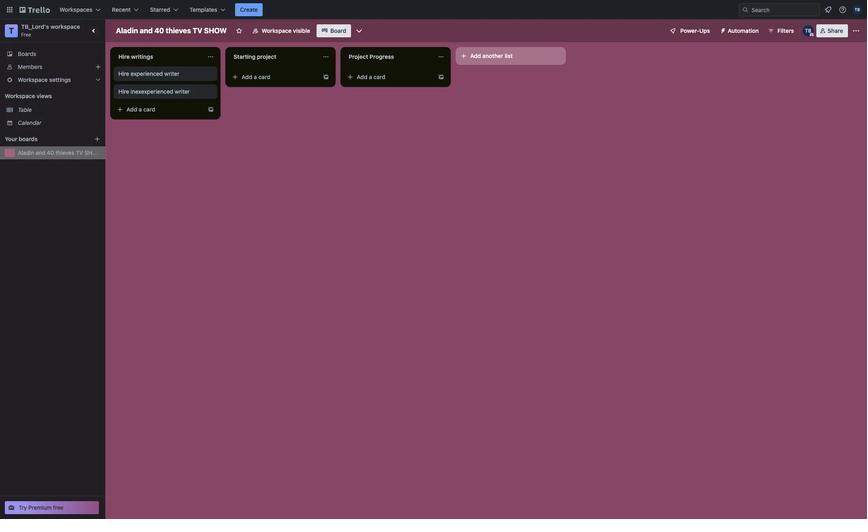 Task type: locate. For each thing, give the bounding box(es) containing it.
add a card down project progress
[[357, 73, 386, 80]]

writer for hire inexexperienced writer
[[175, 88, 190, 95]]

40 inside board name text box
[[154, 26, 164, 35]]

a
[[254, 73, 257, 80], [369, 73, 372, 80], [139, 106, 142, 113]]

1 horizontal spatial add a card button
[[229, 71, 320, 84]]

workspace visible
[[262, 27, 310, 34]]

progress
[[370, 53, 394, 60]]

0 vertical spatial and
[[140, 26, 153, 35]]

a down starting project
[[254, 73, 257, 80]]

workspace navigation collapse icon image
[[88, 25, 100, 36]]

workspace settings button
[[0, 73, 105, 86]]

your boards with 1 items element
[[5, 134, 82, 144]]

automation
[[728, 27, 759, 34]]

0 vertical spatial show
[[204, 26, 227, 35]]

hire
[[118, 53, 130, 60], [118, 70, 129, 77], [118, 88, 129, 95]]

add
[[470, 52, 481, 59], [242, 73, 252, 80], [357, 73, 368, 80], [127, 106, 137, 113]]

hire writings
[[118, 53, 153, 60]]

0 horizontal spatial show
[[85, 149, 102, 156]]

try premium free button
[[5, 501, 99, 514]]

add a card button down starting project text field
[[229, 71, 320, 84]]

aladin and 40 thieves tv show down the your boards with 1 items element on the left
[[18, 149, 102, 156]]

0 horizontal spatial card
[[143, 106, 155, 113]]

Project Progress text field
[[344, 50, 433, 63]]

add down inexexperienced
[[127, 106, 137, 113]]

create from template… image for project progress
[[438, 74, 444, 80]]

0 vertical spatial workspace
[[262, 27, 292, 34]]

try
[[19, 504, 27, 511]]

and down the starred
[[140, 26, 153, 35]]

workspace inside popup button
[[18, 76, 48, 83]]

workspace settings
[[18, 76, 71, 83]]

members link
[[0, 60, 105, 73]]

open information menu image
[[839, 6, 847, 14]]

tv down calendar link
[[76, 149, 83, 156]]

aladin and 40 thieves tv show link
[[18, 149, 102, 157]]

show down templates dropdown button
[[204, 26, 227, 35]]

boards
[[18, 50, 36, 57]]

1 horizontal spatial aladin and 40 thieves tv show
[[116, 26, 227, 35]]

1 horizontal spatial thieves
[[166, 26, 191, 35]]

back to home image
[[19, 3, 50, 16]]

hire experienced writer link
[[118, 70, 212, 78]]

thieves
[[166, 26, 191, 35], [56, 149, 74, 156]]

2 vertical spatial hire
[[118, 88, 129, 95]]

aladin
[[116, 26, 138, 35], [18, 149, 34, 156]]

card
[[259, 73, 270, 80], [374, 73, 386, 80], [143, 106, 155, 113]]

boards link
[[0, 47, 105, 60]]

sm image
[[717, 24, 728, 36]]

thieves down the your boards with 1 items element on the left
[[56, 149, 74, 156]]

show
[[204, 26, 227, 35], [85, 149, 102, 156]]

2 horizontal spatial add a card
[[357, 73, 386, 80]]

aladin and 40 thieves tv show
[[116, 26, 227, 35], [18, 149, 102, 156]]

aladin down boards
[[18, 149, 34, 156]]

list
[[505, 52, 513, 59]]

card for progress
[[374, 73, 386, 80]]

Board name text field
[[112, 24, 231, 37]]

a down project progress
[[369, 73, 372, 80]]

tv down the "templates"
[[193, 26, 202, 35]]

hire for hire writings
[[118, 53, 130, 60]]

board
[[331, 27, 346, 34]]

a for project
[[254, 73, 257, 80]]

settings
[[49, 76, 71, 83]]

40 down the starred
[[154, 26, 164, 35]]

1 horizontal spatial show
[[204, 26, 227, 35]]

hire left the writings
[[118, 53, 130, 60]]

add a card down inexexperienced
[[127, 106, 155, 113]]

add a card button down project progress text box
[[344, 71, 435, 84]]

a down inexexperienced
[[139, 106, 142, 113]]

add a card for writings
[[127, 106, 155, 113]]

0 horizontal spatial create from template… image
[[208, 106, 214, 113]]

1 horizontal spatial card
[[259, 73, 270, 80]]

star or unstar board image
[[236, 28, 242, 34]]

2 hire from the top
[[118, 70, 129, 77]]

tv
[[193, 26, 202, 35], [76, 149, 83, 156]]

experienced
[[131, 70, 163, 77]]

1 horizontal spatial tv
[[193, 26, 202, 35]]

aladin down recent dropdown button at the top left
[[116, 26, 138, 35]]

0 horizontal spatial aladin
[[18, 149, 34, 156]]

table link
[[18, 106, 101, 114]]

0 horizontal spatial thieves
[[56, 149, 74, 156]]

add left another
[[470, 52, 481, 59]]

add for starting project
[[242, 73, 252, 80]]

project
[[349, 53, 368, 60]]

card for project
[[259, 73, 270, 80]]

hire down hire writings
[[118, 70, 129, 77]]

tb_lord's
[[21, 23, 49, 30]]

free
[[53, 504, 63, 511]]

1 horizontal spatial 40
[[154, 26, 164, 35]]

workspace up table
[[5, 92, 35, 99]]

boards
[[19, 135, 38, 142]]

1 vertical spatial writer
[[175, 88, 190, 95]]

ups
[[700, 27, 710, 34]]

1 vertical spatial tv
[[76, 149, 83, 156]]

show menu image
[[852, 27, 860, 35]]

workspace
[[262, 27, 292, 34], [18, 76, 48, 83], [5, 92, 35, 99]]

writer up 'hire inexexperienced writer' link
[[164, 70, 179, 77]]

0 horizontal spatial add a card button
[[114, 103, 204, 116]]

customize views image
[[355, 27, 363, 35]]

1 hire from the top
[[118, 53, 130, 60]]

writer
[[164, 70, 179, 77], [175, 88, 190, 95]]

writer for hire experienced writer
[[164, 70, 179, 77]]

starred
[[150, 6, 170, 13]]

2 horizontal spatial card
[[374, 73, 386, 80]]

2 horizontal spatial a
[[369, 73, 372, 80]]

writer down hire experienced writer link on the top left of page
[[175, 88, 190, 95]]

add a card button for progress
[[344, 71, 435, 84]]

recent
[[112, 6, 131, 13]]

2 horizontal spatial create from template… image
[[438, 74, 444, 80]]

card down the project at the top of the page
[[259, 73, 270, 80]]

hire inexexperienced writer
[[118, 88, 190, 95]]

templates button
[[185, 3, 230, 16]]

starting project
[[234, 53, 276, 60]]

calendar link
[[18, 119, 101, 127]]

add a card button
[[229, 71, 320, 84], [344, 71, 435, 84], [114, 103, 204, 116]]

0 vertical spatial writer
[[164, 70, 179, 77]]

workspace
[[50, 23, 80, 30]]

filters
[[778, 27, 794, 34]]

0 vertical spatial 40
[[154, 26, 164, 35]]

t link
[[5, 24, 18, 37]]

your
[[5, 135, 17, 142]]

0 horizontal spatial a
[[139, 106, 142, 113]]

1 vertical spatial thieves
[[56, 149, 74, 156]]

search image
[[742, 6, 749, 13]]

templates
[[190, 6, 217, 13]]

card down inexexperienced
[[143, 106, 155, 113]]

2 horizontal spatial add a card button
[[344, 71, 435, 84]]

project progress
[[349, 53, 394, 60]]

workspace inside button
[[262, 27, 292, 34]]

1 horizontal spatial create from template… image
[[323, 74, 329, 80]]

hire inside text box
[[118, 53, 130, 60]]

1 horizontal spatial and
[[140, 26, 153, 35]]

0 vertical spatial thieves
[[166, 26, 191, 35]]

workspace left visible
[[262, 27, 292, 34]]

1 vertical spatial and
[[36, 149, 45, 156]]

add a card down starting project
[[242, 73, 270, 80]]

1 horizontal spatial a
[[254, 73, 257, 80]]

0 horizontal spatial add a card
[[127, 106, 155, 113]]

add down project
[[357, 73, 368, 80]]

another
[[483, 52, 503, 59]]

hire experienced writer
[[118, 70, 179, 77]]

workspaces button
[[55, 3, 105, 16]]

workspace for workspace visible
[[262, 27, 292, 34]]

1 vertical spatial hire
[[118, 70, 129, 77]]

card down progress at the left of page
[[374, 73, 386, 80]]

0 vertical spatial aladin
[[116, 26, 138, 35]]

0 vertical spatial hire
[[118, 53, 130, 60]]

tb_lord's workspace free
[[21, 23, 80, 38]]

0 horizontal spatial 40
[[47, 149, 54, 156]]

hire inexexperienced writer link
[[118, 88, 212, 96]]

0 vertical spatial tv
[[193, 26, 202, 35]]

1 vertical spatial workspace
[[18, 76, 48, 83]]

2 vertical spatial workspace
[[5, 92, 35, 99]]

tyler black (tylerblack44) image
[[853, 5, 862, 15]]

add another list button
[[456, 47, 566, 65]]

40 down the your boards with 1 items element on the left
[[47, 149, 54, 156]]

1 horizontal spatial add a card
[[242, 73, 270, 80]]

add a card for progress
[[357, 73, 386, 80]]

and down the your boards with 1 items element on the left
[[36, 149, 45, 156]]

add a card button down hire inexexperienced writer
[[114, 103, 204, 116]]

add a card
[[242, 73, 270, 80], [357, 73, 386, 80], [127, 106, 155, 113]]

add down starting
[[242, 73, 252, 80]]

aladin and 40 thieves tv show down starred dropdown button
[[116, 26, 227, 35]]

create button
[[235, 3, 263, 16]]

tv inside board name text box
[[193, 26, 202, 35]]

3 hire from the top
[[118, 88, 129, 95]]

hire left inexexperienced
[[118, 88, 129, 95]]

create from template… image
[[323, 74, 329, 80], [438, 74, 444, 80], [208, 106, 214, 113]]

1 vertical spatial aladin
[[18, 149, 34, 156]]

show down "add board" icon
[[85, 149, 102, 156]]

thieves down starred dropdown button
[[166, 26, 191, 35]]

1 vertical spatial show
[[85, 149, 102, 156]]

1 horizontal spatial aladin
[[116, 26, 138, 35]]

0 horizontal spatial and
[[36, 149, 45, 156]]

show inside aladin and 40 thieves tv show link
[[85, 149, 102, 156]]

0 vertical spatial aladin and 40 thieves tv show
[[116, 26, 227, 35]]

40
[[154, 26, 164, 35], [47, 149, 54, 156]]

workspace down members
[[18, 76, 48, 83]]

Search field
[[749, 4, 820, 16]]

power-ups
[[681, 27, 710, 34]]

add for project progress
[[357, 73, 368, 80]]

this member is an admin of this board. image
[[810, 33, 814, 36]]

1 vertical spatial aladin and 40 thieves tv show
[[18, 149, 102, 156]]

and
[[140, 26, 153, 35], [36, 149, 45, 156]]

add a card button for project
[[229, 71, 320, 84]]



Task type: describe. For each thing, give the bounding box(es) containing it.
try premium free
[[19, 504, 63, 511]]

t
[[9, 26, 14, 35]]

1 vertical spatial 40
[[47, 149, 54, 156]]

aladin and 40 thieves tv show inside board name text box
[[116, 26, 227, 35]]

automation button
[[717, 24, 764, 37]]

writings
[[131, 53, 153, 60]]

create
[[240, 6, 258, 13]]

primary element
[[0, 0, 867, 19]]

Starting project text field
[[229, 50, 318, 63]]

thieves inside board name text box
[[166, 26, 191, 35]]

your boards
[[5, 135, 38, 142]]

add a card button for writings
[[114, 103, 204, 116]]

workspace visible button
[[247, 24, 315, 37]]

card for writings
[[143, 106, 155, 113]]

create from template… image for hire writings
[[208, 106, 214, 113]]

views
[[37, 92, 52, 99]]

add board image
[[94, 136, 101, 142]]

workspace views
[[5, 92, 52, 99]]

power-ups button
[[664, 24, 715, 37]]

share button
[[817, 24, 848, 37]]

add a card for project
[[242, 73, 270, 80]]

Hire writings text field
[[114, 50, 203, 63]]

power-
[[681, 27, 700, 34]]

add for hire writings
[[127, 106, 137, 113]]

a for writings
[[139, 106, 142, 113]]

workspace for workspace settings
[[18, 76, 48, 83]]

workspaces
[[60, 6, 92, 13]]

0 horizontal spatial aladin and 40 thieves tv show
[[18, 149, 102, 156]]

tb_lord's workspace link
[[21, 23, 80, 30]]

0 notifications image
[[824, 5, 833, 15]]

show inside board name text box
[[204, 26, 227, 35]]

hire for hire inexexperienced writer
[[118, 88, 129, 95]]

board link
[[317, 24, 351, 37]]

starting
[[234, 53, 256, 60]]

visible
[[293, 27, 310, 34]]

aladin inside board name text box
[[116, 26, 138, 35]]

tb_lord (tylerblack44) image
[[803, 25, 814, 36]]

premium
[[28, 504, 52, 511]]

workspace for workspace views
[[5, 92, 35, 99]]

project
[[257, 53, 276, 60]]

0 horizontal spatial tv
[[76, 149, 83, 156]]

table
[[18, 106, 32, 113]]

members
[[18, 63, 42, 70]]

free
[[21, 32, 31, 38]]

recent button
[[107, 3, 144, 16]]

add inside "add another list" button
[[470, 52, 481, 59]]

and inside board name text box
[[140, 26, 153, 35]]

a for progress
[[369, 73, 372, 80]]

calendar
[[18, 119, 41, 126]]

share
[[828, 27, 843, 34]]

hire for hire experienced writer
[[118, 70, 129, 77]]

inexexperienced
[[131, 88, 173, 95]]

starred button
[[145, 3, 183, 16]]

create from template… image for starting project
[[323, 74, 329, 80]]

add another list
[[470, 52, 513, 59]]

filters button
[[765, 24, 797, 37]]



Task type: vqa. For each thing, say whether or not it's contained in the screenshot.
Add To Slack link
no



